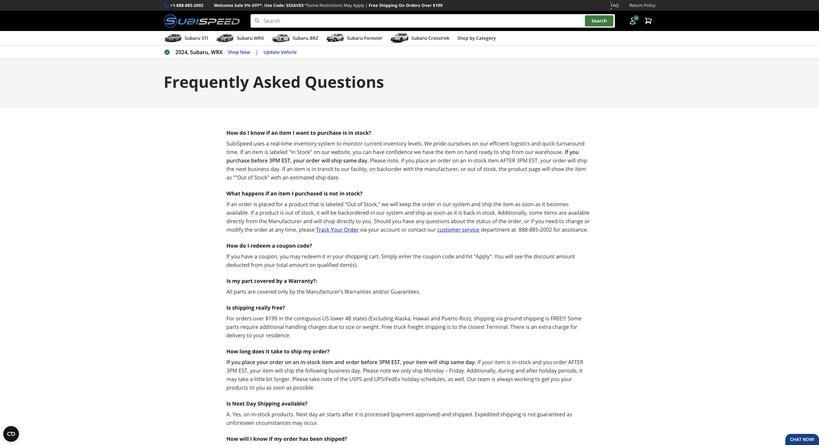 Task type: locate. For each thing, give the bounding box(es) containing it.
it down that
[[317, 210, 320, 217]]

or down the hand
[[461, 166, 466, 173]]

of inside if your item is in-stock and you order after 3pm est, your item will ship the following business day. please note we only ship monday – friday. additionally, during and after holiday periods, it may take a little bit longer. please take note of the usps and ups/fedex holiday schedules, as well. our team is always working to get you your products to you as soon as possible.
[[334, 376, 339, 384]]

our left facility,
[[341, 166, 350, 173]]

if inside please note, if you place an order on an in-stock item after 3pm est, your order will ship the next business day. if an item is in transit to our facility, on backorder with the manufacturer, or out of stock, the product page will show the item as ""out of stock" with an estimated ship date.
[[282, 166, 285, 173]]

stock,
[[483, 166, 497, 173], [301, 210, 315, 217]]

0 horizontal spatial stock"
[[254, 174, 269, 182]]

or inside for orders over $199 in the contiguous us lower 48 states (excluding alaska, hawaii and puerto rico), shipping via ground shipping is free!!! some parts require additional handling charges due to size or weight. free truck freight shipping is to the closest terminal. there is an extra charge for delivery to your residence.
[[356, 324, 361, 331]]

order up 'usps'
[[346, 359, 360, 367]]

want
[[296, 130, 309, 137]]

business inside please note, if you place an order on an in-stock item after 3pm est, your order will ship the next business day. if an item is in transit to our facility, on backorder with the manufacturer, or out of stock, the product page will show the item as ""out of stock" with an estimated ship date.
[[248, 166, 269, 173]]

coupon down time,
[[276, 243, 296, 250]]

item
[[279, 130, 291, 137], [252, 149, 263, 156], [445, 149, 456, 156], [488, 157, 499, 165], [294, 166, 305, 173], [575, 166, 586, 173], [278, 190, 290, 198], [503, 201, 514, 208], [322, 359, 333, 367], [416, 359, 427, 367], [494, 359, 505, 367], [262, 368, 273, 375]]

subaru brz
[[293, 35, 318, 41]]

0 horizontal spatial before
[[251, 157, 268, 165]]

out
[[467, 166, 476, 173], [285, 210, 293, 217]]

product
[[508, 166, 527, 173], [289, 201, 308, 208], [259, 210, 279, 217]]

free inside for orders over $199 in the contiguous us lower 48 states (excluding alaska, hawaii and puerto rico), shipping via ground shipping is free!!! some parts require additional handling charges due to size or weight. free truck freight shipping is to the closest terminal. there is an extra charge for delivery to your residence.
[[382, 324, 392, 331]]

in inside if you have a coupon, you may redeem it in your shopping cart. simply enter the coupon code and hit "apply". you will see the discount amount deducted from your total amount on qualified item(s).
[[327, 253, 331, 261]]

or right order, at the right of the page
[[524, 218, 529, 225]]

approved)
[[415, 412, 440, 419]]

should
[[374, 218, 391, 225]]

0 vertical spatial before
[[251, 157, 268, 165]]

1 horizontal spatial by
[[290, 289, 295, 296]]

product left page
[[508, 166, 527, 173]]

0 horizontal spatial out
[[285, 210, 293, 217]]

need
[[546, 218, 558, 225]]

available?
[[281, 401, 308, 408]]

1 vertical spatial do
[[240, 243, 246, 250]]

after inside a. yes, on in-stock products. next day air starts after it is processed (payment approved) and shipped. expedited shipping is not guaranteed as unforeseen circumstances may occur.
[[342, 412, 353, 419]]

next
[[236, 166, 247, 173]]

order inside if your item is in-stock and you order after 3pm est, your item will ship the following business day. please note we only ship monday – friday. additionally, during and after holiday periods, it may take a little bit longer. please take note of the usps and ups/fedex holiday schedules, as well. our team is always working to get you your products to you as soon as possible.
[[553, 359, 567, 367]]

our
[[467, 376, 476, 384]]

track your order link
[[316, 227, 359, 234]]

same
[[343, 157, 357, 165], [451, 359, 464, 367]]

ship
[[500, 149, 511, 156], [331, 157, 342, 165], [577, 157, 587, 165], [316, 174, 326, 182], [482, 201, 492, 208], [415, 210, 426, 217], [291, 349, 302, 356], [439, 359, 449, 367], [284, 368, 294, 375], [412, 368, 423, 375]]

1 subaru from the left
[[185, 35, 200, 41]]

(payment
[[391, 412, 414, 419]]

you inside please note, if you place an order on an in-stock item after 3pm est, your order will ship the next business day. if an item is in transit to our facility, on backorder with the manufacturer, or out of stock, the product page will show the item as ""out of stock" with an estimated ship date.
[[405, 157, 414, 165]]

welcome sale 5% off*. use code: sssave5
[[214, 2, 304, 8]]

1 vertical spatial $199
[[265, 316, 277, 323]]

labeled inside if an order is placed for a product that is labeled "out of stock," we will keep the order in our system and ship the item as soon as it becomes available. if a product is out of stock, it will be backordered in our system and ship as soon as it is back in stock. additionally, some items are available directly from the manufacturer and will shop directly to you. should you have any questions about the status of the order, or if you need to change or modify the order at any time, please
[[326, 201, 344, 208]]

labeled up be
[[326, 201, 344, 208]]

part
[[242, 278, 253, 285]]

does
[[252, 349, 264, 356]]

1 vertical spatial only
[[401, 368, 411, 375]]

0 vertical spatial are
[[559, 210, 567, 217]]

1 horizontal spatial wrx
[[254, 35, 264, 41]]

$199 inside for orders over $199 in the contiguous us lower 48 states (excluding alaska, hawaii and puerto rico), shipping via ground shipping is free!!! some parts require additional handling charges due to size or weight. free truck freight shipping is to the closest terminal. there is an extra charge for delivery to your residence.
[[265, 316, 277, 323]]

residence.
[[266, 333, 291, 340]]

0 vertical spatial holiday
[[539, 368, 557, 375]]

of up manufacturer
[[295, 210, 300, 217]]

to
[[310, 130, 316, 137], [337, 140, 342, 148], [494, 149, 499, 156], [335, 166, 340, 173], [356, 218, 361, 225], [559, 218, 564, 225], [339, 324, 344, 331], [452, 324, 457, 331], [247, 333, 252, 340], [284, 349, 290, 356], [535, 376, 540, 384], [250, 385, 255, 392]]

please inside please note, if you place an order on an in-stock item after 3pm est, your order will ship the next business day. if an item is in transit to our facility, on backorder with the manufacturer, or out of stock, the product page will show the item as ""out of stock" with an estimated ship date.
[[370, 157, 386, 165]]

same up friday.
[[451, 359, 464, 367]]

over
[[421, 2, 432, 8]]

0 vertical spatial please
[[370, 157, 386, 165]]

use
[[264, 2, 272, 8]]

1 inventory from the left
[[294, 140, 317, 148]]

require
[[240, 324, 258, 331]]

have inside if an order is placed for a product that is labeled "out of stock," we will keep the order in our system and ship the item as soon as it becomes available. if a product is out of stock, it will be backordered in our system and ship as soon as it is back in stock. additionally, some items are available directly from the manufacturer and will shop directly to you. should you have any questions about the status of the order, or if you need to change or modify the order at any time, please
[[403, 218, 414, 225]]

2 inventory from the left
[[383, 140, 406, 148]]

may left occur.
[[292, 420, 302, 427]]

2 vertical spatial we
[[392, 368, 399, 375]]

for down some
[[570, 324, 577, 331]]

0 vertical spatial same
[[343, 157, 357, 165]]

stock down the is next day shipping available?
[[257, 412, 270, 419]]

if up products
[[226, 359, 230, 367]]

4 how from the top
[[226, 436, 238, 443]]

note up ups/fedex
[[380, 368, 391, 375]]

for inside for orders over $199 in the contiguous us lower 48 states (excluding alaska, hawaii and puerto rico), shipping via ground shipping is free!!! some parts require additional handling charges due to size or weight. free truck freight shipping is to the closest terminal. there is an extra charge for delivery to your residence.
[[570, 324, 577, 331]]

2 how from the top
[[226, 243, 238, 250]]

item inside if an order is placed for a product that is labeled "out of stock," we will keep the order in our system and ship the item as soon as it becomes available. if a product is out of stock, it will be backordered in our system and ship as soon as it is back in stock. additionally, some items are available directly from the manufacturer and will shop directly to you. should you have any questions about the status of the order, or if you need to change or modify the order at any time, please
[[503, 201, 514, 208]]

truck
[[394, 324, 406, 331]]

1 vertical spatial my
[[303, 349, 311, 356]]

1 vertical spatial amount
[[289, 262, 308, 269]]

before down uses
[[251, 157, 268, 165]]

transit
[[318, 166, 333, 173]]

soon inside if your item is in-stock and you order after 3pm est, your item will ship the following business day. please note we only ship monday – friday. additionally, during and after holiday periods, it may take a little bit longer. please take note of the usps and ups/fedex holiday schedules, as well. our team is always working to get you your products to you as soon as possible.
[[273, 385, 285, 392]]

order up manufacturer,
[[438, 157, 451, 165]]

in up monitor
[[348, 130, 353, 137]]

ground
[[504, 316, 522, 323]]

if down time
[[282, 166, 285, 173]]

product inside please note, if you place an order on an in-stock item after 3pm est, your order will ship the next business day. if an item is in transit to our facility, on backorder with the manufacturer, or out of stock, the product page will show the item as ""out of stock" with an estimated ship date.
[[508, 166, 527, 173]]

item down order?
[[322, 359, 333, 367]]

do for redeem
[[240, 243, 246, 250]]

1 horizontal spatial 885-
[[529, 227, 540, 234]]

free!!!
[[551, 316, 566, 323]]

system down keep
[[386, 210, 403, 217]]

additionally, inside if your item is in-stock and you order after 3pm est, your item will ship the following business day. please note we only ship monday – friday. additionally, during and after holiday periods, it may take a little bit longer. please take note of the usps and ups/fedex holiday schedules, as well. our team is always working to get you your products to you as soon as possible.
[[467, 368, 497, 375]]

–
[[445, 368, 448, 375]]

in down the 'free?'
[[279, 316, 283, 323]]

0 vertical spatial business
[[248, 166, 269, 173]]

1 vertical spatial purchase
[[226, 157, 250, 165]]

in inside for orders over $199 in the contiguous us lower 48 states (excluding alaska, hawaii and puerto rico), shipping via ground shipping is free!!! some parts require additional handling charges due to size or weight. free truck freight shipping is to the closest terminal. there is an extra charge for delivery to your residence.
[[279, 316, 283, 323]]

0 horizontal spatial next
[[232, 401, 245, 408]]

2 vertical spatial my
[[274, 436, 282, 443]]

will up longer.
[[275, 368, 283, 375]]

for inside if an order is placed for a product that is labeled "out of stock," we will keep the order in our system and ship the item as soon as it becomes available. if a product is out of stock, it will be backordered in our system and ship as soon as it is back in stock. additionally, some items are available directly from the manufacturer and will shop directly to you. should you have any questions about the status of the order, or if you need to change or modify the order at any time, please
[[276, 201, 283, 208]]

0 horizontal spatial inventory
[[294, 140, 317, 148]]

0 vertical spatial redeem
[[251, 243, 271, 250]]

how down "modify"
[[226, 243, 238, 250]]

order,
[[508, 218, 523, 225]]

date.
[[327, 174, 340, 182]]

1 horizontal spatial coupon
[[423, 253, 441, 261]]

an inside subispeed uses a real-time inventory system to monitor current inventory levels. we pride ourselves on our efficient logistics and quick turnaround time. if an item is labeled "in stock" on our website, you can have confidence we have the item on hand ready to ship from our warehouse.
[[245, 149, 251, 156]]

2002 up subispeed logo
[[194, 2, 203, 8]]

how for how will i know if my order has been shipped?
[[226, 436, 238, 443]]

0 horizontal spatial after
[[500, 157, 515, 165]]

estimated
[[290, 174, 314, 182]]

0 vertical spatial wrx
[[254, 35, 264, 41]]

subaru inside "dropdown button"
[[293, 35, 309, 41]]

via
[[360, 227, 367, 234], [496, 316, 503, 323]]

the up stock.
[[493, 201, 501, 208]]

warranties
[[345, 289, 371, 296]]

if you place your order on an in-stock item and order before 3pm est, your item will ship same day.
[[226, 359, 477, 367]]

0 vertical spatial |
[[365, 2, 368, 8]]

circumstances
[[256, 420, 291, 427]]

0 horizontal spatial any
[[275, 227, 284, 234]]

parts right all
[[234, 289, 246, 296]]

by
[[470, 35, 475, 41], [276, 278, 282, 285], [290, 289, 295, 296]]

ups/fedex
[[374, 376, 400, 384]]

becomes
[[547, 201, 569, 208]]

freight
[[407, 324, 424, 331]]

0 horizontal spatial directly
[[226, 218, 244, 225]]

1 horizontal spatial only
[[401, 368, 411, 375]]

in- down day at the bottom of the page
[[251, 412, 257, 419]]

0 horizontal spatial we
[[382, 201, 389, 208]]

day. down can
[[358, 157, 369, 165]]

as up the some
[[535, 201, 541, 208]]

2 at from the left
[[511, 227, 516, 234]]

there
[[510, 324, 525, 331]]

ship down efficient
[[500, 149, 511, 156]]

at down order, at the right of the page
[[511, 227, 516, 234]]

3pm down logistics
[[517, 157, 528, 165]]

as left well.
[[448, 376, 453, 384]]

us
[[322, 316, 329, 323]]

1 horizontal spatial with
[[403, 166, 414, 173]]

shop by category button
[[457, 32, 496, 45]]

2 horizontal spatial we
[[414, 149, 421, 156]]

are inside if an order is placed for a product that is labeled "out of stock," we will keep the order in our system and ship the item as soon as it becomes available. if a product is out of stock, it will be backordered in our system and ship as soon as it is back in stock. additionally, some items are available directly from the manufacturer and will shop directly to you. should you have any questions about the status of the order, or if you need to change or modify the order at any time, please
[[559, 210, 567, 217]]

closest
[[468, 324, 485, 331]]

shop inside dropdown button
[[457, 35, 468, 41]]

from down coupon, at the left of page
[[251, 262, 263, 269]]

we inside subispeed uses a real-time inventory system to monitor current inventory levels. we pride ourselves on our efficient logistics and quick turnaround time. if an item is labeled "in stock" on our website, you can have confidence we have the item on hand ready to ship from our warehouse.
[[414, 149, 421, 156]]

it inside if you have a coupon, you may redeem it in your shopping cart. simply enter the coupon code and hit "apply". you will see the discount amount deducted from your total amount on qualified item(s).
[[322, 253, 325, 261]]

1 horizontal spatial via
[[496, 316, 503, 323]]

may inside a. yes, on in-stock products. next day air starts after it is processed (payment approved) and shipped. expedited shipping is not guaranteed as unforeseen circumstances may occur.
[[292, 420, 302, 427]]

0 horizontal spatial shop
[[228, 49, 239, 55]]

available.
[[226, 210, 249, 217]]

i left purchased
[[292, 190, 294, 198]]

1 horizontal spatial for
[[553, 227, 560, 234]]

are down the becomes
[[559, 210, 567, 217]]

item down estimated
[[278, 190, 290, 198]]

alaska,
[[395, 316, 412, 323]]

any up contact
[[416, 218, 424, 225]]

parts
[[234, 289, 246, 296], [226, 324, 239, 331]]

1 horizontal spatial my
[[274, 436, 282, 443]]

know for do
[[251, 130, 265, 137]]

the up handling
[[285, 316, 293, 323]]

purchase
[[317, 130, 341, 137], [226, 157, 250, 165]]

amount right discount
[[556, 253, 575, 261]]

0 horizontal spatial additionally,
[[467, 368, 497, 375]]

1 horizontal spatial amount
[[556, 253, 575, 261]]

3 subaru from the left
[[293, 35, 309, 41]]

is up extra
[[545, 316, 549, 323]]

will down unforeseen at left
[[240, 436, 249, 443]]

1 is from the top
[[226, 278, 231, 285]]

0 vertical spatial for
[[276, 201, 283, 208]]

stock, inside if an order is placed for a product that is labeled "out of stock," we will keep the order in our system and ship the item as soon as it becomes available. if a product is out of stock, it will be backordered in our system and ship as soon as it is back in stock. additionally, some items are available directly from the manufacturer and will shop directly to you. should you have any questions about the status of the order, or if you need to change or modify the order at any time, please
[[301, 210, 315, 217]]

over
[[253, 316, 264, 323]]

may
[[290, 253, 300, 261], [226, 376, 237, 384], [292, 420, 302, 427]]

5 subaru from the left
[[411, 35, 427, 41]]

shop now
[[228, 49, 250, 55]]

0 vertical spatial after
[[500, 157, 515, 165]]

4 subaru from the left
[[347, 35, 363, 41]]

hawaii
[[413, 316, 429, 323]]

business right next
[[248, 166, 269, 173]]

a left coupon, at the left of page
[[254, 253, 257, 261]]

1 horizontal spatial same
[[451, 359, 464, 367]]

you up get
[[543, 359, 552, 367]]

0 horizontal spatial same
[[343, 157, 357, 165]]

2 directly from the left
[[337, 218, 355, 225]]

2 horizontal spatial system
[[453, 201, 470, 208]]

subaru forester
[[347, 35, 383, 41]]

1 vertical spatial may
[[226, 376, 237, 384]]

shop
[[323, 218, 335, 225]]

time.
[[226, 149, 239, 156]]

from inside if an order is placed for a product that is labeled "out of stock," we will keep the order in our system and ship the item as soon as it becomes available. if a product is out of stock, it will be backordered in our system and ship as soon as it is back in stock. additionally, some items are available directly from the manufacturer and will shop directly to you. should you have any questions about the status of the order, or if you need to change or modify the order at any time, please
[[246, 218, 258, 225]]

0 horizontal spatial labeled
[[270, 149, 288, 156]]

change
[[566, 218, 583, 225]]

by down "total" at bottom left
[[276, 278, 282, 285]]

redeem up coupon, at the left of page
[[251, 243, 271, 250]]

placed
[[259, 201, 275, 208]]

coupon left code
[[423, 253, 441, 261]]

0 vertical spatial coupon
[[276, 243, 296, 250]]

3 is from the top
[[226, 401, 231, 408]]

please note, if you place an order on an in-stock item after 3pm est, your order will ship the next business day. if an item is in transit to our facility, on backorder with the manufacturer, or out of stock, the product page will show the item as ""out of stock" with an estimated ship date.
[[226, 157, 587, 182]]

is inside subispeed uses a real-time inventory system to monitor current inventory levels. we pride ourselves on our efficient logistics and quick turnaround time. if an item is labeled "in stock" on our website, you can have confidence we have the item on hand ready to ship from our warehouse.
[[265, 149, 268, 156]]

1 horizontal spatial before
[[361, 359, 378, 367]]

in- inside please note, if you place an order on an in-stock item after 3pm est, your order will ship the next business day. if an item is in transit to our facility, on backorder with the manufacturer, or out of stock, the product page will show the item as ""out of stock" with an estimated ship date.
[[468, 157, 474, 165]]

0 vertical spatial free
[[369, 2, 378, 8]]

as inside please note, if you place an order on an in-stock item after 3pm est, your order will ship the next business day. if an item is in transit to our facility, on backorder with the manufacturer, or out of stock, the product page will show the item as ""out of stock" with an estimated ship date.
[[226, 174, 232, 182]]

1 horizontal spatial |
[[365, 2, 368, 8]]

2 subaru from the left
[[237, 35, 253, 41]]

system inside subispeed uses a real-time inventory system to monitor current inventory levels. we pride ourselves on our efficient logistics and quick turnaround time. if an item is labeled "in stock" on our website, you can have confidence we have the item on hand ready to ship from our warehouse.
[[318, 140, 335, 148]]

at inside if an order is placed for a product that is labeled "out of stock," we will keep the order in our system and ship the item as soon as it becomes available. if a product is out of stock, it will be backordered in our system and ship as soon as it is back in stock. additionally, some items are available directly from the manufacturer and will shop directly to you. should you have any questions about the status of the order, or if you need to change or modify the order at any time, please
[[269, 227, 274, 234]]

logistics
[[511, 140, 530, 148]]

2 is from the top
[[226, 305, 231, 312]]

will inside if your item is in-stock and you order after 3pm est, your item will ship the following business day. please note we only ship monday – friday. additionally, during and after holiday periods, it may take a little bit longer. please take note of the usps and ups/fedex holiday schedules, as well. our team is always working to get you your products to you as soon as possible.
[[275, 368, 283, 375]]

cart.
[[369, 253, 380, 261]]

item up order, at the right of the page
[[503, 201, 514, 208]]

1 vertical spatial product
[[289, 201, 308, 208]]

is right "there"
[[526, 324, 530, 331]]

0 horizontal spatial shipping
[[257, 401, 280, 408]]

0 vertical spatial after
[[526, 368, 538, 375]]

warranty?:
[[288, 278, 317, 285]]

0 vertical spatial only
[[278, 289, 288, 296]]

wrx inside 'subaru wrx' dropdown button
[[254, 35, 264, 41]]

48
[[345, 316, 351, 323]]

in- inside a. yes, on in-stock products. next day air starts after it is processed (payment approved) and shipped. expedited shipping is not guaranteed as unforeseen circumstances may occur.
[[251, 412, 257, 419]]

button image
[[629, 17, 636, 25]]

the down rico),
[[459, 324, 467, 331]]

subaru left sti on the top left of page
[[185, 35, 200, 41]]

after inside if your item is in-stock and you order after 3pm est, your item will ship the following business day. please note we only ship monday – friday. additionally, during and after holiday periods, it may take a little bit longer. please take note of the usps and ups/fedex holiday schedules, as well. our team is always working to get you your products to you as soon as possible.
[[526, 368, 538, 375]]

how down unforeseen at left
[[226, 436, 238, 443]]

covered for by
[[254, 278, 275, 285]]

business
[[248, 166, 269, 173], [329, 368, 350, 375]]

weight.
[[363, 324, 380, 331]]

1 vertical spatial via
[[496, 316, 503, 323]]

0 vertical spatial covered
[[254, 278, 275, 285]]

0 vertical spatial via
[[360, 227, 367, 234]]

take down residence.
[[271, 349, 283, 356]]

manufacturer,
[[424, 166, 459, 173]]

2 vertical spatial system
[[386, 210, 403, 217]]

i for an
[[247, 130, 249, 137]]

take
[[271, 349, 283, 356], [238, 376, 249, 384], [309, 376, 320, 384]]

0 vertical spatial is
[[226, 278, 231, 285]]

*some restrictions may apply | free shipping on orders over $199
[[305, 2, 443, 8]]

est, inside if you purchase before 3pm est, your order will ship same day.
[[282, 157, 292, 165]]

1 horizontal spatial after
[[526, 368, 538, 375]]

(excluding
[[369, 316, 393, 323]]

at down manufacturer
[[269, 227, 274, 234]]

0 vertical spatial shop
[[457, 35, 468, 41]]

how for how do i know if an item i want to purchase is in stock?
[[226, 130, 238, 137]]

our up 'questions'
[[443, 201, 451, 208]]

orders
[[406, 2, 420, 8]]

2 vertical spatial product
[[259, 210, 279, 217]]

ship inside subispeed uses a real-time inventory system to monitor current inventory levels. we pride ourselves on our efficient logistics and quick turnaround time. if an item is labeled "in stock" on our website, you can have confidence we have the item on hand ready to ship from our warehouse.
[[500, 149, 511, 156]]

is left processed
[[359, 412, 363, 419]]

your
[[293, 157, 305, 165], [540, 157, 551, 165], [368, 227, 379, 234], [333, 253, 344, 261], [264, 262, 275, 269], [253, 333, 264, 340], [257, 359, 268, 367], [403, 359, 414, 367], [482, 359, 493, 367], [250, 368, 261, 375], [561, 376, 572, 384]]

subaru sti button
[[164, 32, 208, 45]]

before inside if you purchase before 3pm est, your order will ship same day.
[[251, 157, 268, 165]]

place down we
[[416, 157, 429, 165]]

an left extra
[[531, 324, 537, 331]]

subaru left forester
[[347, 35, 363, 41]]

labeled
[[270, 149, 288, 156], [326, 201, 344, 208]]

by left category
[[470, 35, 475, 41]]

1 vertical spatial labeled
[[326, 201, 344, 208]]

some
[[568, 316, 582, 323]]

discount
[[534, 253, 555, 261]]

0 horizontal spatial by
[[276, 278, 282, 285]]

2 do from the top
[[240, 243, 246, 250]]

shop left the now at top left
[[228, 49, 239, 55]]

monitor
[[343, 140, 363, 148]]

if inside if you purchase before 3pm est, your order will ship same day.
[[565, 149, 568, 156]]

0 horizontal spatial system
[[318, 140, 335, 148]]

1 do from the top
[[240, 130, 246, 137]]

2 horizontal spatial product
[[508, 166, 527, 173]]

after down efficient
[[500, 157, 515, 165]]

from inside subispeed uses a real-time inventory system to monitor current inventory levels. we pride ourselves on our efficient logistics and quick turnaround time. if an item is labeled "in stock" on our website, you can have confidence we have the item on hand ready to ship from our warehouse.
[[512, 149, 524, 156]]

open widget image
[[3, 427, 19, 443]]

0 horizontal spatial business
[[248, 166, 269, 173]]

backordered
[[338, 210, 369, 217]]

soon
[[522, 201, 534, 208], [434, 210, 446, 217], [273, 385, 285, 392]]

stock" right "in
[[297, 149, 312, 156]]

stock" inside subispeed uses a real-time inventory system to monitor current inventory levels. we pride ourselves on our efficient logistics and quick turnaround time. if an item is labeled "in stock" on our website, you can have confidence we have the item on hand ready to ship from our warehouse.
[[297, 149, 312, 156]]

if down turnaround
[[565, 149, 568, 156]]

coupon inside if you have a coupon, you may redeem it in your shopping cart. simply enter the coupon code and hit "apply". you will see the discount amount deducted from your total amount on qualified item(s).
[[423, 253, 441, 261]]

0 vertical spatial labeled
[[270, 149, 288, 156]]

day. inside please note, if you place an order on an in-stock item after 3pm est, your order will ship the next business day. if an item is in transit to our facility, on backorder with the manufacturer, or out of stock, the product page will show the item as ""out of stock" with an estimated ship date.
[[271, 166, 281, 173]]

885- right the +1-
[[185, 2, 194, 8]]

products
[[226, 385, 248, 392]]

subaru up the now at top left
[[237, 35, 253, 41]]

est, inside please note, if you place an order on an in-stock item after 3pm est, your order will ship the next business day. if an item is in transit to our facility, on backorder with the manufacturer, or out of stock, the product page will show the item as ""out of stock" with an estimated ship date.
[[529, 157, 539, 165]]

3pm inside if your item is in-stock and you order after 3pm est, your item will ship the following business day. please note we only ship monday – friday. additionally, during and after holiday periods, it may take a little bit longer. please take note of the usps and ups/fedex holiday schedules, as well. our team is always working to get you your products to you as soon as possible.
[[226, 368, 237, 375]]

a subaru wrx thumbnail image image
[[216, 33, 234, 43]]

1 how from the top
[[226, 130, 238, 137]]

order
[[306, 157, 320, 165], [438, 157, 451, 165], [553, 157, 566, 165], [238, 201, 252, 208], [422, 201, 435, 208], [254, 227, 268, 234], [270, 359, 284, 367], [346, 359, 360, 367], [553, 359, 567, 367], [283, 436, 298, 443]]

your inside if you purchase before 3pm est, your order will ship same day.
[[293, 157, 305, 165]]

same inside if you purchase before 3pm est, your order will ship same day.
[[343, 157, 357, 165]]

1 horizontal spatial stock,
[[483, 166, 497, 173]]

0 horizontal spatial take
[[238, 376, 249, 384]]

subispeed uses a real-time inventory system to monitor current inventory levels. we pride ourselves on our efficient logistics and quick turnaround time. if an item is labeled "in stock" on our website, you can have confidence we have the item on hand ready to ship from our warehouse.
[[226, 140, 585, 156]]

1 vertical spatial are
[[248, 289, 256, 296]]

ready
[[479, 149, 493, 156]]

and inside for orders over $199 in the contiguous us lower 48 states (excluding alaska, hawaii and puerto rico), shipping via ground shipping is free!!! some parts require additional handling charges due to size or weight. free truck freight shipping is to the closest terminal. there is an extra charge for delivery to your residence.
[[431, 316, 440, 323]]

search
[[592, 18, 607, 24]]

have inside if you have a coupon, you may redeem it in your shopping cart. simply enter the coupon code and hit "apply". you will see the discount amount deducted from your total amount on qualified item(s).
[[241, 253, 253, 261]]

0 vertical spatial next
[[232, 401, 245, 408]]

1 at from the left
[[269, 227, 274, 234]]

0 vertical spatial product
[[508, 166, 527, 173]]

stock" inside please note, if you place an order on an in-stock item after 3pm est, your order will ship the next business day. if an item is in transit to our facility, on backorder with the manufacturer, or out of stock, the product page will show the item as ""out of stock" with an estimated ship date.
[[254, 174, 269, 182]]

1 vertical spatial from
[[246, 218, 258, 225]]

as right guaranteed in the right of the page
[[567, 412, 572, 419]]

1 horizontal spatial inventory
[[383, 140, 406, 148]]

your inside please note, if you place an order on an in-stock item after 3pm est, your order will ship the next business day. if an item is in transit to our facility, on backorder with the manufacturer, or out of stock, the product page will show the item as ""out of stock" with an estimated ship date.
[[540, 157, 551, 165]]

from down available.
[[246, 218, 258, 225]]

confidence
[[386, 149, 413, 156]]

"in
[[289, 149, 296, 156]]

after right "starts"
[[342, 412, 353, 419]]

3 how from the top
[[226, 349, 238, 356]]

the inside subispeed uses a real-time inventory system to monitor current inventory levels. we pride ourselves on our efficient logistics and quick turnaround time. if an item is labeled "in stock" on our website, you can have confidence we have the item on hand ready to ship from our warehouse.
[[435, 149, 443, 156]]

the right show
[[566, 166, 574, 173]]

shipping
[[379, 2, 397, 8], [257, 401, 280, 408]]

2 vertical spatial may
[[292, 420, 302, 427]]

to down efficient
[[494, 149, 499, 156]]

labeled down the real- at the top left of the page
[[270, 149, 288, 156]]

0 vertical spatial shipping
[[379, 2, 397, 8]]

1 vertical spatial please
[[363, 368, 379, 375]]

you inside if you purchase before 3pm est, your order will ship same day.
[[570, 149, 579, 156]]

1 vertical spatial not
[[528, 412, 536, 419]]

0 horizontal spatial amount
[[289, 262, 308, 269]]

note down "following"
[[321, 376, 332, 384]]

3pm up ups/fedex
[[379, 359, 390, 367]]

labeled inside subispeed uses a real-time inventory system to monitor current inventory levels. we pride ourselves on our efficient logistics and quick turnaround time. if an item is labeled "in stock" on our website, you can have confidence we have the item on hand ready to ship from our warehouse.
[[270, 149, 288, 156]]

ship down website,
[[331, 157, 342, 165]]

covered
[[254, 278, 275, 285], [257, 289, 277, 296]]

1 horizontal spatial we
[[392, 368, 399, 375]]

by inside dropdown button
[[470, 35, 475, 41]]

account
[[381, 227, 400, 234]]

1 vertical spatial stock?
[[346, 190, 362, 198]]

vehicle
[[281, 49, 297, 55]]

if inside if you have a coupon, you may redeem it in your shopping cart. simply enter the coupon code and hit "apply". you will see the discount amount deducted from your total amount on qualified item(s).
[[226, 253, 230, 261]]

5%
[[244, 2, 251, 8]]

purchased
[[295, 190, 322, 198]]

1 vertical spatial with
[[271, 174, 281, 182]]

product down what happens if an item i purchased is not in stock? at left top
[[289, 201, 308, 208]]

it right periods,
[[579, 368, 583, 375]]

out up manufacturer
[[285, 210, 293, 217]]

0 horizontal spatial with
[[271, 174, 281, 182]]

order inside if you purchase before 3pm est, your order will ship same day.
[[306, 157, 320, 165]]

2 vertical spatial from
[[251, 262, 263, 269]]

2 horizontal spatial for
[[570, 324, 577, 331]]

to right need
[[559, 218, 564, 225]]

total
[[277, 262, 288, 269]]

you up deducted
[[231, 253, 240, 261]]



Task type: describe. For each thing, give the bounding box(es) containing it.
track
[[316, 227, 330, 234]]

lower
[[330, 316, 344, 323]]

0 horizontal spatial 885-
[[185, 2, 194, 8]]

track your order via your account or contact our customer service department at  888-885-2002 for assistance.
[[316, 227, 588, 234]]

starts
[[327, 412, 340, 419]]

purchase inside if you purchase before 3pm est, your order will ship same day.
[[226, 157, 250, 165]]

long
[[240, 349, 251, 356]]

as up 'questions'
[[427, 210, 432, 217]]

subispeed
[[226, 140, 252, 148]]

shipping up closest
[[474, 316, 495, 323]]

now
[[240, 49, 250, 55]]

category
[[476, 35, 496, 41]]

in down stock,"
[[370, 210, 375, 217]]

is down puerto at the right bottom
[[447, 324, 451, 331]]

ourselves
[[447, 140, 471, 148]]

it inside if your item is in-stock and you order after 3pm est, your item will ship the following business day. please note we only ship monday – friday. additionally, during and after holiday periods, it may take a little bit longer. please take note of the usps and ups/fedex holiday schedules, as well. our team is always working to get you your products to you as soon as possible.
[[579, 368, 583, 375]]

not inside a. yes, on in-stock products. next day air starts after it is processed (payment approved) and shipped. expedited shipping is not guaranteed as unforeseen circumstances may occur.
[[528, 412, 536, 419]]

via inside for orders over $199 in the contiguous us lower 48 states (excluding alaska, hawaii and puerto rico), shipping via ground shipping is free!!! some parts require additional handling charges due to size or weight. free truck freight shipping is to the closest terminal. there is an extra charge for delivery to your residence.
[[496, 316, 503, 323]]

1 vertical spatial place
[[242, 359, 255, 367]]

website,
[[331, 149, 351, 156]]

search input field
[[250, 14, 615, 28]]

charges
[[308, 324, 327, 331]]

on down how long does it take to ship my order?
[[285, 359, 291, 367]]

0 horizontal spatial not
[[329, 190, 338, 198]]

1 horizontal spatial holiday
[[539, 368, 557, 375]]

to left get
[[535, 376, 540, 384]]

you up "total" at bottom left
[[280, 253, 289, 261]]

all parts are covered only by the manufacturer's warranties and/or guarantees.
[[226, 289, 420, 296]]

an inside for orders over $199 in the contiguous us lower 48 states (excluding alaska, hawaii and puerto rico), shipping via ground shipping is free!!! some parts require additional handling charges due to size or weight. free truck freight shipping is to the closest terminal. there is an extra charge for delivery to your residence.
[[531, 324, 537, 331]]

pride
[[433, 140, 446, 148]]

subaru crosstrek
[[411, 35, 450, 41]]

will up track
[[314, 218, 322, 225]]

item up "during"
[[494, 359, 505, 367]]

has
[[299, 436, 308, 443]]

our up ready
[[480, 140, 488, 148]]

free?
[[272, 305, 285, 312]]

due
[[328, 324, 338, 331]]

shipping inside a. yes, on in-stock products. next day air starts after it is processed (payment approved) and shipped. expedited shipping is not guaranteed as unforeseen circumstances may occur.
[[500, 412, 521, 419]]

subaru for subaru wrx
[[237, 35, 253, 41]]

to inside please note, if you place an order on an in-stock item after 3pm est, your order will ship the next business day. if an item is in transit to our facility, on backorder with the manufacturer, or out of stock, the product page will show the item as ""out of stock" with an estimated ship date.
[[335, 166, 340, 173]]

is down the happens
[[253, 201, 257, 208]]

an up manufacturer,
[[430, 157, 436, 165]]

or left contact
[[401, 227, 407, 234]]

1 horizontal spatial purchase
[[317, 130, 341, 137]]

it up about
[[454, 210, 457, 217]]

uses
[[254, 140, 265, 148]]

the up service
[[467, 218, 475, 225]]

the down if you purchase before 3pm est, your order will ship same day. at the top of the page
[[415, 166, 423, 173]]

0 vertical spatial soon
[[522, 201, 534, 208]]

a right available.
[[255, 210, 258, 217]]

will left keep
[[390, 201, 398, 208]]

the down placed
[[259, 218, 267, 225]]

in- inside if your item is in-stock and you order after 3pm est, your item will ship the following business day. please note we only ship monday – friday. additionally, during and after holiday periods, it may take a little bit longer. please take note of the usps and ups/fedex holiday schedules, as well. our team is always working to get you your products to you as soon as possible.
[[512, 359, 518, 367]]

will down turnaround
[[568, 157, 576, 165]]

as inside a. yes, on in-stock products. next day air starts after it is processed (payment approved) and shipped. expedited shipping is not guaranteed as unforeseen circumstances may occur.
[[567, 412, 572, 419]]

subaru for subaru sti
[[185, 35, 200, 41]]

and/or
[[373, 289, 389, 296]]

ship left monday
[[412, 368, 423, 375]]

item up bit
[[262, 368, 273, 375]]

on inside if you have a coupon, you may redeem it in your shopping cart. simply enter the coupon code and hit "apply". you will see the discount amount deducted from your total amount on qualified item(s).
[[310, 262, 316, 269]]

how do i redeem a coupon code?
[[226, 243, 312, 250]]

0 vertical spatial parts
[[234, 289, 246, 296]]

if inside if your item is in-stock and you order after 3pm est, your item will ship the following business day. please note we only ship monday – friday. additionally, during and after holiday periods, it may take a little bit longer. please take note of the usps and ups/fedex holiday schedules, as well. our team is always working to get you your products to you as soon as possible.
[[477, 359, 481, 367]]

only inside if your item is in-stock and you order after 3pm est, your item will ship the following business day. please note we only ship monday – friday. additionally, during and after holiday periods, it may take a little bit longer. please take note of the usps and ups/fedex holiday schedules, as well. our team is always working to get you your products to you as soon as possible.
[[401, 368, 411, 375]]

a subaru crosstrek thumbnail image image
[[390, 33, 409, 43]]

assistance.
[[562, 227, 588, 234]]

will inside if you purchase before 3pm est, your order will ship same day.
[[321, 157, 330, 165]]

2002 inside +1-888-885-2002 link
[[194, 2, 203, 8]]

0 horizontal spatial via
[[360, 227, 367, 234]]

customer
[[437, 227, 461, 234]]

how for how long does it take to ship my order?
[[226, 349, 238, 356]]

3pm inside if you purchase before 3pm est, your order will ship same day.
[[269, 157, 280, 165]]

an left estimated
[[283, 174, 289, 182]]

est, up ups/fedex
[[391, 359, 401, 367]]

"out
[[345, 201, 356, 208]]

day. inside if you purchase before 3pm est, your order will ship same day.
[[358, 157, 369, 165]]

1 vertical spatial before
[[361, 359, 378, 367]]

really
[[256, 305, 271, 312]]

you down 'long' at the bottom
[[231, 359, 241, 367]]

expedited
[[475, 412, 499, 419]]

some
[[529, 210, 543, 217]]

the down efficient
[[499, 166, 507, 173]]

i for coupon
[[247, 243, 249, 250]]

est, inside if your item is in-stock and you order after 3pm est, your item will ship the following business day. please note we only ship monday – friday. additionally, during and after holiday periods, it may take a little bit longer. please take note of the usps and ups/fedex holiday schedules, as well. our team is always working to get you your products to you as soon as possible.
[[239, 368, 249, 375]]

next inside a. yes, on in-stock products. next day air starts after it is processed (payment approved) and shipped. expedited shipping is not guaranteed as unforeseen circumstances may occur.
[[296, 412, 308, 419]]

0 horizontal spatial are
[[248, 289, 256, 296]]

will up monday
[[429, 359, 437, 367]]

our inside please note, if you place an order on an in-stock item after 3pm est, your order will ship the next business day. if an item is in transit to our facility, on backorder with the manufacturer, or out of stock, the product page will show the item as ""out of stock" with an estimated ship date.
[[341, 166, 350, 173]]

order up the how do i redeem a coupon code?
[[254, 227, 268, 234]]

2 horizontal spatial take
[[309, 376, 320, 384]]

if down 'what'
[[226, 201, 230, 208]]

is left guaranteed in the right of the page
[[522, 412, 526, 419]]

on down ourselves
[[457, 149, 464, 156]]

business inside if your item is in-stock and you order after 3pm est, your item will ship the following business day. please note we only ship monday – friday. additionally, during and after holiday periods, it may take a little bit longer. please take note of the usps and ups/fedex holiday schedules, as well. our team is always working to get you your products to you as soon as possible.
[[329, 368, 350, 375]]

and inside if you have a coupon, you may redeem it in your shopping cart. simply enter the coupon code and hit "apply". you will see the discount amount deducted from your total amount on qualified item(s).
[[455, 253, 465, 261]]

1 horizontal spatial note
[[380, 368, 391, 375]]

2 horizontal spatial my
[[303, 349, 311, 356]]

apply
[[353, 2, 364, 8]]

our up should
[[376, 210, 385, 217]]

subaru for subaru brz
[[293, 35, 309, 41]]

shipping up extra
[[523, 316, 544, 323]]

sti
[[202, 35, 208, 41]]

to up website,
[[337, 140, 342, 148]]

order down how long does it take to ship my order?
[[270, 359, 284, 367]]

do for know
[[240, 130, 246, 137]]

i for my
[[250, 436, 252, 443]]

a. yes, on in-stock products. next day air starts after it is processed (payment approved) and shipped. expedited shipping is not guaranteed as unforeseen circumstances may occur.
[[226, 412, 572, 427]]

item up time
[[279, 130, 291, 137]]

always
[[497, 376, 513, 384]]

as down bit
[[266, 385, 272, 392]]

hit
[[466, 253, 473, 261]]

0 horizontal spatial redeem
[[251, 243, 271, 250]]

we inside if an order is placed for a product that is labeled "out of stock," we will keep the order in our system and ship the item as soon as it becomes available. if a product is out of stock, it will be backordered in our system and ship as soon as it is back in stock. additionally, some items are available directly from the manufacturer and will shop directly to you. should you have any questions about the status of the order, or if you need to change or modify the order at any time, please
[[382, 201, 389, 208]]

facility,
[[351, 166, 368, 173]]

redeem inside if you have a coupon, you may redeem it in your shopping cart. simply enter the coupon code and hit "apply". you will see the discount amount deducted from your total amount on qualified item(s).
[[302, 253, 321, 261]]

1 vertical spatial 2002
[[540, 227, 552, 234]]

order up available.
[[238, 201, 252, 208]]

shipping down hawaii
[[425, 324, 446, 331]]

is next day shipping available?
[[226, 401, 308, 408]]

the left "following"
[[296, 368, 304, 375]]

1 directly from the left
[[226, 218, 244, 225]]

rico),
[[459, 316, 472, 323]]

during
[[498, 368, 514, 375]]

the right "enter"
[[413, 253, 421, 261]]

contiguous
[[294, 316, 321, 323]]

a inside if you have a coupon, you may redeem it in your shopping cart. simply enter the coupon code and hit "apply". you will see the discount amount deducted from your total amount on qualified item(s).
[[254, 253, 257, 261]]

in inside please note, if you place an order on an in-stock item after 3pm est, your order will ship the next business day. if an item is in transit to our facility, on backorder with the manufacturer, or out of stock, the product page will show the item as ""out of stock" with an estimated ship date.
[[312, 166, 316, 173]]

stock inside a. yes, on in-stock products. next day air starts after it is processed (payment approved) and shipped. expedited shipping is not guaranteed as unforeseen circumstances may occur.
[[257, 412, 270, 419]]

item down uses
[[252, 149, 263, 156]]

for
[[226, 316, 234, 323]]

it up items
[[542, 201, 545, 208]]

2024, subaru, wrx
[[175, 49, 223, 56]]

a down what happens if an item i purchased is not in stock? at left top
[[284, 201, 287, 208]]

see
[[514, 253, 523, 261]]

subaru for subaru forester
[[347, 35, 363, 41]]

a subaru brz thumbnail image image
[[272, 33, 290, 43]]

a inside if your item is in-stock and you order after 3pm est, your item will ship the following business day. please note we only ship monday – friday. additionally, during and after holiday periods, it may take a little bit longer. please take note of the usps and ups/fedex holiday schedules, as well. our team is always working to get you your products to you as soon as possible.
[[250, 376, 253, 384]]

shop for shop now
[[228, 49, 239, 55]]

an down how long does it take to ship my order?
[[293, 359, 299, 367]]

you.
[[362, 218, 373, 225]]

shop for shop by category
[[457, 35, 468, 41]]

available
[[568, 210, 590, 217]]

subaru brz button
[[272, 32, 318, 45]]

may inside if you have a coupon, you may redeem it in your shopping cart. simply enter the coupon code and hit "apply". you will see the discount amount deducted from your total amount on qualified item(s).
[[290, 253, 300, 261]]

simply
[[381, 253, 397, 261]]

888-
[[176, 2, 185, 8]]

what happens if an item i purchased is not in stock?
[[226, 190, 362, 198]]

handling
[[285, 324, 307, 331]]

our down logistics
[[525, 149, 534, 156]]

quick
[[542, 140, 555, 148]]

1 vertical spatial 885-
[[529, 227, 540, 234]]

customer service link
[[437, 227, 479, 234]]

the left 'usps'
[[340, 376, 348, 384]]

place inside please note, if you place an order on an in-stock item after 3pm est, your order will ship the next business day. if an item is in transit to our facility, on backorder with the manufacturer, or out of stock, the product page will show the item as ""out of stock" with an estimated ship date.
[[416, 157, 429, 165]]

an up the real- at the top left of the page
[[271, 130, 278, 137]]

the down warranty?:
[[297, 289, 305, 296]]

an up estimated
[[287, 166, 293, 173]]

faq link
[[611, 2, 619, 9]]

the up department
[[498, 218, 506, 225]]

0 horizontal spatial wrx
[[211, 49, 223, 56]]

our down 'questions'
[[427, 227, 436, 234]]

order up show
[[553, 157, 566, 165]]

*some
[[305, 2, 318, 8]]

questions
[[426, 218, 450, 225]]

manufacturer
[[268, 218, 302, 225]]

qualified
[[317, 262, 338, 269]]

is up manufacturer
[[280, 210, 284, 217]]

is up monitor
[[343, 130, 347, 137]]

ship down turnaround
[[577, 157, 587, 165]]

a. yes,
[[226, 412, 242, 419]]

enter
[[399, 253, 412, 261]]

2024,
[[175, 49, 189, 56]]

is right purchased
[[324, 190, 328, 198]]

to left you.
[[356, 218, 361, 225]]

sssave5
[[286, 2, 304, 8]]

may inside if your item is in-stock and you order after 3pm est, your item will ship the following business day. please note we only ship monday – friday. additionally, during and after holiday periods, it may take a little bit longer. please take note of the usps and ups/fedex holiday schedules, as well. our team is always working to get you your products to you as soon as possible.
[[226, 376, 237, 384]]

3pm inside please note, if you place an order on an in-stock item after 3pm est, your order will ship the next business day. if an item is in transit to our facility, on backorder with the manufacturer, or out of stock, the product page will show the item as ""out of stock" with an estimated ship date.
[[517, 157, 528, 165]]

in up 'questions'
[[437, 201, 441, 208]]

will left be
[[321, 210, 329, 217]]

1 horizontal spatial any
[[416, 218, 424, 225]]

you down the little
[[256, 385, 265, 392]]

after inside if your item is in-stock and you order after 3pm est, your item will ship the following business day. please note we only ship monday – friday. additionally, during and after holiday periods, it may take a little bit longer. please take note of the usps and ups/fedex holiday schedules, as well. our team is always working to get you your products to you as soon as possible.
[[568, 359, 583, 367]]

subispeed logo image
[[164, 14, 240, 28]]

as up about
[[447, 210, 453, 217]]

1 vertical spatial for
[[553, 227, 560, 234]]

stock, inside please note, if you place an order on an in-stock item after 3pm est, your order will ship the next business day. if an item is in transit to our facility, on backorder with the manufacturer, or out of stock, the product page will show the item as ""out of stock" with an estimated ship date.
[[483, 166, 497, 173]]

a subaru forester thumbnail image image
[[326, 33, 344, 43]]

subaru forester button
[[326, 32, 383, 45]]

1 horizontal spatial product
[[289, 201, 308, 208]]

stock inside if your item is in-stock and you order after 3pm est, your item will ship the following business day. please note we only ship monday – friday. additionally, during and after holiday periods, it may take a little bit longer. please take note of the usps and ups/fedex holiday schedules, as well. our team is always working to get you your products to you as soon as possible.
[[518, 359, 531, 367]]

update vehicle
[[263, 49, 297, 55]]

a subaru sti thumbnail image image
[[164, 33, 182, 43]]

item right show
[[575, 166, 586, 173]]

if inside subispeed uses a real-time inventory system to monitor current inventory levels. we pride ourselves on our efficient logistics and quick turnaround time. if an item is labeled "in stock" on our website, you can have confidence we have the item on hand ready to ship from our warehouse.
[[240, 149, 243, 156]]

to left size
[[339, 324, 344, 331]]

ship down handling
[[291, 349, 302, 356]]

you inside subispeed uses a real-time inventory system to monitor current inventory levels. we pride ourselves on our efficient logistics and quick turnaround time. if an item is labeled "in stock" on our website, you can have confidence we have the item on hand ready to ship from our warehouse.
[[353, 149, 362, 156]]

stock inside please note, if you place an order on an in-stock item after 3pm est, your order will ship the next business day. if an item is in transit to our facility, on backorder with the manufacturer, or out of stock, the product page will show the item as ""out of stock" with an estimated ship date.
[[474, 157, 487, 165]]

the right see
[[524, 253, 532, 261]]

how for how do i redeem a coupon code?
[[226, 243, 238, 250]]

on up the hand
[[472, 140, 478, 148]]

subaru for subaru crosstrek
[[411, 35, 427, 41]]

of right ""out"
[[357, 201, 362, 208]]

ship up contact
[[415, 210, 426, 217]]

deducted
[[226, 262, 249, 269]]

item up estimated
[[294, 166, 305, 173]]

is for is next day shipping available?
[[226, 401, 231, 408]]

0 vertical spatial my
[[232, 278, 240, 285]]

and inside subispeed uses a real-time inventory system to monitor current inventory levels. we pride ourselves on our efficient logistics and quick turnaround time. if an item is labeled "in stock" on our website, you can have confidence we have the item on hand ready to ship from our warehouse.
[[531, 140, 541, 148]]

from inside if you have a coupon, you may redeem it in your shopping cart. simply enter the coupon code and hit "apply". you will see the discount amount deducted from your total amount on qualified item(s).
[[251, 262, 263, 269]]

order up 'questions'
[[422, 201, 435, 208]]

to down residence.
[[284, 349, 290, 356]]

or down the available on the right
[[585, 218, 590, 225]]

or inside please note, if you place an order on an in-stock item after 3pm est, your order will ship the next business day. if an item is in transit to our facility, on backorder with the manufacturer, or out of stock, the product page will show the item as ""out of stock" with an estimated ship date.
[[461, 166, 466, 173]]

1 vertical spatial by
[[276, 278, 282, 285]]

shop by category
[[457, 35, 496, 41]]

charge
[[552, 324, 569, 331]]

periods,
[[558, 368, 578, 375]]

ship inside if you purchase before 3pm est, your order will ship same day.
[[331, 157, 342, 165]]

out inside please note, if you place an order on an in-stock item after 3pm est, your order will ship the next business day. if an item is in transit to our facility, on backorder with the manufacturer, or out of stock, the product page will show the item as ""out of stock" with an estimated ship date.
[[467, 166, 476, 173]]

is inside please note, if you place an order on an in-stock item after 3pm est, your order will ship the next business day. if an item is in transit to our facility, on backorder with the manufacturer, or out of stock, the product page will show the item as ""out of stock" with an estimated ship date.
[[306, 166, 310, 173]]

and inside a. yes, on in-stock products. next day air starts after it is processed (payment approved) and shipped. expedited shipping is not guaranteed as unforeseen circumstances may occur.
[[442, 412, 451, 419]]

it inside a. yes, on in-stock products. next day air starts after it is processed (payment approved) and shipped. expedited shipping is not guaranteed as unforeseen circumstances may occur.
[[355, 412, 358, 419]]

is right that
[[321, 201, 324, 208]]

1 horizontal spatial take
[[271, 349, 283, 356]]

usps
[[349, 376, 362, 384]]

item(s).
[[340, 262, 358, 269]]

1 vertical spatial note
[[321, 376, 332, 384]]

shipped?
[[324, 436, 347, 443]]

day. inside if your item is in-stock and you order after 3pm est, your item will ship the following business day. please note we only ship monday – friday. additionally, during and after holiday periods, it may take a little bit longer. please take note of the usps and ups/fedex holiday schedules, as well. our team is always working to get you your products to you as soon as possible.
[[351, 368, 361, 375]]

a up coupon, at the left of page
[[272, 243, 275, 250]]

update vehicle button
[[263, 49, 297, 56]]

parts inside for orders over $199 in the contiguous us lower 48 states (excluding alaska, hawaii and puerto rico), shipping via ground shipping is free!!! some parts require additional handling charges due to size or weight. free truck freight shipping is to the closest terminal. there is an extra charge for delivery to your residence.
[[226, 324, 239, 331]]

time,
[[285, 227, 298, 234]]

0 horizontal spatial |
[[255, 49, 258, 56]]

a down "total" at bottom left
[[284, 278, 287, 285]]

manufacturer's
[[306, 289, 343, 296]]

0 vertical spatial with
[[403, 166, 414, 173]]

2 vertical spatial please
[[292, 376, 308, 384]]

our left website,
[[321, 149, 330, 156]]

we
[[424, 140, 432, 148]]

day
[[246, 401, 256, 408]]

after inside please note, if you place an order on an in-stock item after 3pm est, your order will ship the next business day. if an item is in transit to our facility, on backorder with the manufacturer, or out of stock, the product page will show the item as ""out of stock" with an estimated ship date.
[[500, 157, 515, 165]]

on inside a. yes, on in-stock products. next day air starts after it is processed (payment approved) and shipped. expedited shipping is not guaranteed as unforeseen circumstances may occur.
[[244, 412, 250, 419]]

possible.
[[293, 385, 315, 392]]

1 horizontal spatial system
[[386, 210, 403, 217]]

0 vertical spatial stock?
[[355, 130, 371, 137]]

brz
[[310, 35, 318, 41]]

states
[[353, 316, 367, 323]]

is for is shipping really free?
[[226, 305, 231, 312]]

covered for only
[[257, 289, 277, 296]]

to down puerto at the right bottom
[[452, 324, 457, 331]]

backorder
[[377, 166, 402, 173]]

as down longer.
[[286, 385, 292, 392]]

1 horizontal spatial $199
[[433, 2, 443, 8]]

shop now link
[[228, 49, 250, 56]]

will inside if you have a coupon, you may redeem it in your shopping cart. simply enter the coupon code and hit "apply". you will see the discount amount deducted from your total amount on qualified item(s).
[[505, 253, 513, 261]]

processed
[[365, 412, 390, 419]]

know for will
[[253, 436, 268, 443]]

stock.
[[482, 210, 496, 217]]

on right facility,
[[369, 166, 376, 173]]

1 vertical spatial holiday
[[402, 376, 419, 384]]

your inside for orders over $199 in the contiguous us lower 48 states (excluding alaska, hawaii and puerto rico), shipping via ground shipping is free!!! some parts require additional handling charges due to size or weight. free truck freight shipping is to the closest terminal. there is an extra charge for delivery to your residence.
[[253, 333, 264, 340]]

we inside if your item is in-stock and you order after 3pm est, your item will ship the following business day. please note we only ship monday – friday. additionally, during and after holiday periods, it may take a little bit longer. please take note of the usps and ups/fedex holiday schedules, as well. our team is always working to get you your products to you as soon as possible.
[[392, 368, 399, 375]]

additional
[[260, 324, 284, 331]]

return policy
[[629, 2, 655, 8]]

item down ourselves
[[445, 149, 456, 156]]

a inside subispeed uses a real-time inventory system to monitor current inventory levels. we pride ourselves on our efficient logistics and quick turnaround time. if an item is labeled "in stock" on our website, you can have confidence we have the item on hand ready to ship from our warehouse.
[[266, 140, 269, 148]]

item down ready
[[488, 157, 499, 165]]

friday.
[[449, 368, 465, 375]]

note,
[[387, 157, 400, 165]]

out inside if an order is placed for a product that is labeled "out of stock," we will keep the order in our system and ship the item as soon as it becomes available. if a product is out of stock, it will be backordered in our system and ship as soon as it is back in stock. additionally, some items are available directly from the manufacturer and will shop directly to you. should you have any questions about the status of the order, or if you need to change or modify the order at any time, please
[[285, 210, 293, 217]]

is for is my part covered by a warranty?:
[[226, 278, 231, 285]]

on up manufacturer,
[[452, 157, 459, 165]]

items
[[544, 210, 557, 217]]

to down require
[[247, 333, 252, 340]]

of right ""out
[[248, 174, 253, 182]]

0 horizontal spatial free
[[369, 2, 378, 8]]

orders
[[236, 316, 252, 323]]

an inside if an order is placed for a product that is labeled "out of stock," we will keep the order in our system and ship the item as soon as it becomes available. if a product is out of stock, it will be backordered in our system and ship as soon as it is back in stock. additionally, some items are available directly from the manufacturer and will shop directly to you. should you have any questions about the status of the order, or if you need to change or modify the order at any time, please
[[231, 201, 237, 208]]

0 horizontal spatial product
[[259, 210, 279, 217]]

if inside if an order is placed for a product that is labeled "out of stock," we will keep the order in our system and ship the item as soon as it becomes available. if a product is out of stock, it will be backordered in our system and ship as soon as it is back in stock. additionally, some items are available directly from the manufacturer and will shop directly to you. should you have any questions about the status of the order, or if you need to change or modify the order at any time, please
[[531, 218, 534, 225]]

you up account
[[392, 218, 401, 225]]

an down the hand
[[460, 157, 466, 165]]

if an order is placed for a product that is labeled "out of stock," we will keep the order in our system and ship the item as soon as it becomes available. if a product is out of stock, it will be backordered in our system and ship as soon as it is back in stock. additionally, some items are available directly from the manufacturer and will shop directly to you. should you have any questions about the status of the order, or if you need to change or modify the order at any time, please
[[226, 201, 590, 234]]

1 horizontal spatial soon
[[434, 210, 446, 217]]



Task type: vqa. For each thing, say whether or not it's contained in the screenshot.
11
no



